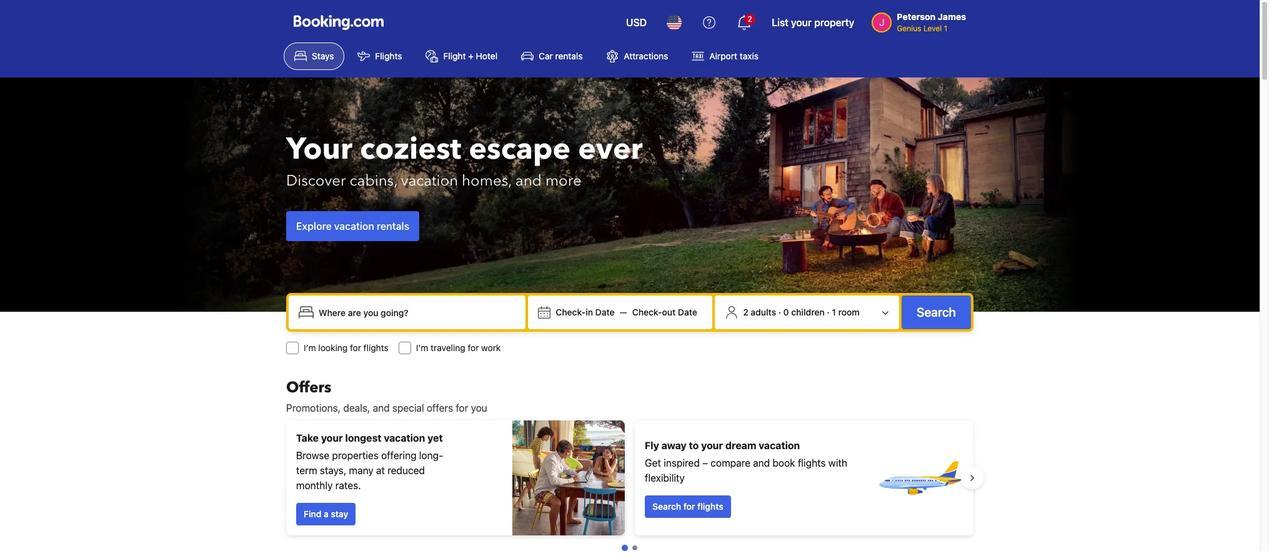 Task type: vqa. For each thing, say whether or not it's contained in the screenshot.
Check-
yes



Task type: describe. For each thing, give the bounding box(es) containing it.
airport
[[709, 51, 737, 61]]

0
[[783, 307, 789, 317]]

take your longest vacation yet image
[[512, 421, 625, 536]]

out
[[662, 307, 676, 317]]

long-
[[419, 450, 443, 461]]

2 · from the left
[[827, 307, 830, 317]]

coziest
[[360, 128, 461, 170]]

i'm
[[304, 342, 316, 353]]

your for longest
[[321, 432, 343, 444]]

stays
[[312, 51, 334, 61]]

vacation inside take your longest vacation yet browse properties offering long- term stays, many at reduced monthly rates.
[[384, 432, 425, 444]]

airport taxis link
[[681, 42, 769, 70]]

and inside your coziest escape ever discover cabins, vacation homes, and more
[[515, 170, 542, 191]]

i'm looking for flights
[[304, 342, 389, 353]]

attractions link
[[596, 42, 679, 70]]

yet
[[427, 432, 443, 444]]

adults
[[751, 307, 776, 317]]

–
[[702, 457, 708, 469]]

check-in date — check-out date
[[556, 307, 697, 317]]

a
[[324, 509, 329, 519]]

explore vacation rentals link
[[286, 211, 419, 241]]

car rentals link
[[511, 42, 593, 70]]

offers promotions, deals, and special offers for you
[[286, 377, 487, 414]]

reduced
[[387, 465, 425, 476]]

list your property link
[[764, 7, 862, 37]]

attractions
[[624, 51, 668, 61]]

search button
[[902, 296, 971, 329]]

fly away to your dream vacation image
[[876, 434, 964, 522]]

list your property
[[772, 17, 854, 28]]

1 date from the left
[[595, 307, 615, 317]]

1 check- from the left
[[556, 307, 586, 317]]

with
[[828, 457, 847, 469]]

take your longest vacation yet browse properties offering long- term stays, many at reduced monthly rates.
[[296, 432, 443, 491]]

hotel
[[476, 51, 497, 61]]

for left work
[[468, 342, 479, 353]]

escape
[[469, 128, 571, 170]]

browse
[[296, 450, 329, 461]]

2 for 2 adults · 0 children · 1 room
[[743, 307, 748, 317]]

flexibility
[[645, 472, 685, 484]]

property
[[814, 17, 854, 28]]

taxis
[[740, 51, 759, 61]]

0 horizontal spatial rentals
[[377, 220, 409, 232]]

away
[[662, 440, 687, 451]]

your inside fly away to your dream vacation get inspired – compare and book flights with flexibility
[[701, 440, 723, 451]]

2 adults · 0 children · 1 room
[[743, 307, 860, 317]]

get
[[645, 457, 661, 469]]

for inside offers promotions, deals, and special offers for you
[[456, 402, 468, 414]]

stays link
[[284, 42, 345, 70]]

2 for 2
[[748, 14, 752, 24]]

1 · from the left
[[778, 307, 781, 317]]

room
[[838, 307, 860, 317]]

stays,
[[320, 465, 346, 476]]

2 adults · 0 children · 1 room button
[[720, 301, 894, 324]]

monthly
[[296, 480, 333, 491]]

for down flexibility
[[683, 501, 695, 512]]

many
[[349, 465, 373, 476]]

usd button
[[619, 7, 654, 37]]

booking.com image
[[294, 15, 384, 30]]

promotions,
[[286, 402, 341, 414]]

stay
[[331, 509, 348, 519]]

list
[[772, 17, 789, 28]]

1 horizontal spatial flights
[[697, 501, 723, 512]]

search for search
[[917, 305, 956, 319]]

fly away to your dream vacation get inspired – compare and book flights with flexibility
[[645, 440, 847, 484]]

1 inside button
[[832, 307, 836, 317]]

to
[[689, 440, 699, 451]]

vacation inside fly away to your dream vacation get inspired – compare and book flights with flexibility
[[759, 440, 800, 451]]

peterson
[[897, 11, 936, 22]]

flight + hotel link
[[415, 42, 508, 70]]

your for property
[[791, 17, 812, 28]]

i'm
[[416, 342, 428, 353]]



Task type: locate. For each thing, give the bounding box(es) containing it.
your right list
[[791, 17, 812, 28]]

vacation inside your coziest escape ever discover cabins, vacation homes, and more
[[401, 170, 458, 191]]

flights down –
[[697, 501, 723, 512]]

inspired
[[664, 457, 700, 469]]

region containing take your longest vacation yet
[[276, 416, 984, 541]]

· right children at the bottom of the page
[[827, 307, 830, 317]]

your
[[791, 17, 812, 28], [321, 432, 343, 444], [701, 440, 723, 451]]

work
[[481, 342, 501, 353]]

·
[[778, 307, 781, 317], [827, 307, 830, 317]]

0 horizontal spatial check-
[[556, 307, 586, 317]]

and down escape
[[515, 170, 542, 191]]

your coziest escape ever discover cabins, vacation homes, and more
[[286, 128, 643, 191]]

properties
[[332, 450, 379, 461]]

for left you
[[456, 402, 468, 414]]

explore
[[296, 220, 332, 232]]

dream
[[725, 440, 756, 451]]

vacation up offering
[[384, 432, 425, 444]]

0 horizontal spatial your
[[321, 432, 343, 444]]

flights left with
[[798, 457, 826, 469]]

0 horizontal spatial date
[[595, 307, 615, 317]]

find
[[304, 509, 321, 519]]

more
[[545, 170, 582, 191]]

0 vertical spatial flights
[[363, 342, 389, 353]]

take
[[296, 432, 319, 444]]

1 horizontal spatial ·
[[827, 307, 830, 317]]

2 horizontal spatial your
[[791, 17, 812, 28]]

i'm traveling for work
[[416, 342, 501, 353]]

2 inside dropdown button
[[748, 14, 752, 24]]

2 button
[[729, 7, 759, 37]]

and left book
[[753, 457, 770, 469]]

2 check- from the left
[[632, 307, 662, 317]]

genius
[[897, 24, 921, 33]]

your account menu peterson james genius level 1 element
[[872, 6, 971, 34]]

and inside offers promotions, deals, and special offers for you
[[373, 402, 390, 414]]

offers
[[427, 402, 453, 414]]

0 horizontal spatial flights
[[363, 342, 389, 353]]

0 vertical spatial and
[[515, 170, 542, 191]]

special
[[392, 402, 424, 414]]

deals,
[[343, 402, 370, 414]]

2 inside button
[[743, 307, 748, 317]]

flights right looking at left
[[363, 342, 389, 353]]

you
[[471, 402, 487, 414]]

check-
[[556, 307, 586, 317], [632, 307, 662, 317]]

offers
[[286, 377, 331, 398]]

1 horizontal spatial rentals
[[555, 51, 583, 61]]

search inside button
[[917, 305, 956, 319]]

fly
[[645, 440, 659, 451]]

airport taxis
[[709, 51, 759, 61]]

1 horizontal spatial 1
[[944, 24, 947, 33]]

for
[[350, 342, 361, 353], [468, 342, 479, 353], [456, 402, 468, 414], [683, 501, 695, 512]]

vacation down the coziest
[[401, 170, 458, 191]]

term
[[296, 465, 317, 476]]

2
[[748, 14, 752, 24], [743, 307, 748, 317]]

find a stay
[[304, 509, 348, 519]]

car
[[539, 51, 553, 61]]

rentals down cabins,
[[377, 220, 409, 232]]

traveling
[[431, 342, 465, 353]]

car rentals
[[539, 51, 583, 61]]

rates.
[[335, 480, 361, 491]]

level
[[923, 24, 942, 33]]

2 date from the left
[[678, 307, 697, 317]]

rentals right car
[[555, 51, 583, 61]]

0 vertical spatial search
[[917, 305, 956, 319]]

flights inside fly away to your dream vacation get inspired – compare and book flights with flexibility
[[798, 457, 826, 469]]

· left 0
[[778, 307, 781, 317]]

Where are you going? field
[[314, 301, 521, 324]]

0 vertical spatial rentals
[[555, 51, 583, 61]]

search inside "region"
[[652, 501, 681, 512]]

+
[[468, 51, 474, 61]]

peterson james genius level 1
[[897, 11, 966, 33]]

usd
[[626, 17, 647, 28]]

and right deals,
[[373, 402, 390, 414]]

for right looking at left
[[350, 342, 361, 353]]

0 vertical spatial 1
[[944, 24, 947, 33]]

2 horizontal spatial and
[[753, 457, 770, 469]]

1 horizontal spatial check-
[[632, 307, 662, 317]]

search for search for flights
[[652, 501, 681, 512]]

homes,
[[462, 170, 512, 191]]

search for flights
[[652, 501, 723, 512]]

vacation up book
[[759, 440, 800, 451]]

your inside take your longest vacation yet browse properties offering long- term stays, many at reduced monthly rates.
[[321, 432, 343, 444]]

at
[[376, 465, 385, 476]]

1 inside peterson james genius level 1
[[944, 24, 947, 33]]

check-in date button
[[551, 301, 620, 324]]

0 horizontal spatial ·
[[778, 307, 781, 317]]

1 vertical spatial 1
[[832, 307, 836, 317]]

flight
[[443, 51, 466, 61]]

longest
[[345, 432, 382, 444]]

2 left list
[[748, 14, 752, 24]]

vacation right explore
[[334, 220, 374, 232]]

your right take on the left bottom of page
[[321, 432, 343, 444]]

2 left adults
[[743, 307, 748, 317]]

james
[[938, 11, 966, 22]]

—
[[620, 307, 627, 317]]

1 horizontal spatial your
[[701, 440, 723, 451]]

1 right level
[[944, 24, 947, 33]]

progress bar
[[622, 545, 637, 551]]

1 horizontal spatial and
[[515, 170, 542, 191]]

2 vertical spatial flights
[[697, 501, 723, 512]]

0 vertical spatial 2
[[748, 14, 752, 24]]

and inside fly away to your dream vacation get inspired – compare and book flights with flexibility
[[753, 457, 770, 469]]

2 vertical spatial and
[[753, 457, 770, 469]]

1 left room
[[832, 307, 836, 317]]

1 horizontal spatial search
[[917, 305, 956, 319]]

looking
[[318, 342, 348, 353]]

compare
[[711, 457, 750, 469]]

flights link
[[347, 42, 413, 70]]

in
[[586, 307, 593, 317]]

your right to
[[701, 440, 723, 451]]

1 vertical spatial and
[[373, 402, 390, 414]]

offering
[[381, 450, 416, 461]]

0 horizontal spatial and
[[373, 402, 390, 414]]

1 vertical spatial 2
[[743, 307, 748, 317]]

cabins,
[[350, 170, 397, 191]]

1
[[944, 24, 947, 33], [832, 307, 836, 317]]

1 vertical spatial rentals
[[377, 220, 409, 232]]

check-out date button
[[627, 301, 702, 324]]

1 horizontal spatial date
[[678, 307, 697, 317]]

1 vertical spatial search
[[652, 501, 681, 512]]

date right the in
[[595, 307, 615, 317]]

explore vacation rentals
[[296, 220, 409, 232]]

book
[[773, 457, 795, 469]]

search for flights link
[[645, 496, 731, 518]]

flight + hotel
[[443, 51, 497, 61]]

and
[[515, 170, 542, 191], [373, 402, 390, 414], [753, 457, 770, 469]]

check- left —
[[556, 307, 586, 317]]

date right 'out'
[[678, 307, 697, 317]]

vacation
[[401, 170, 458, 191], [334, 220, 374, 232], [384, 432, 425, 444], [759, 440, 800, 451]]

0 horizontal spatial 1
[[832, 307, 836, 317]]

ever
[[578, 128, 643, 170]]

region
[[276, 416, 984, 541]]

find a stay link
[[296, 503, 356, 526]]

1 vertical spatial flights
[[798, 457, 826, 469]]

check- right —
[[632, 307, 662, 317]]

discover
[[286, 170, 346, 191]]

your
[[286, 128, 352, 170]]

0 horizontal spatial search
[[652, 501, 681, 512]]

2 horizontal spatial flights
[[798, 457, 826, 469]]

flights
[[375, 51, 402, 61]]

rentals
[[555, 51, 583, 61], [377, 220, 409, 232]]

children
[[791, 307, 825, 317]]



